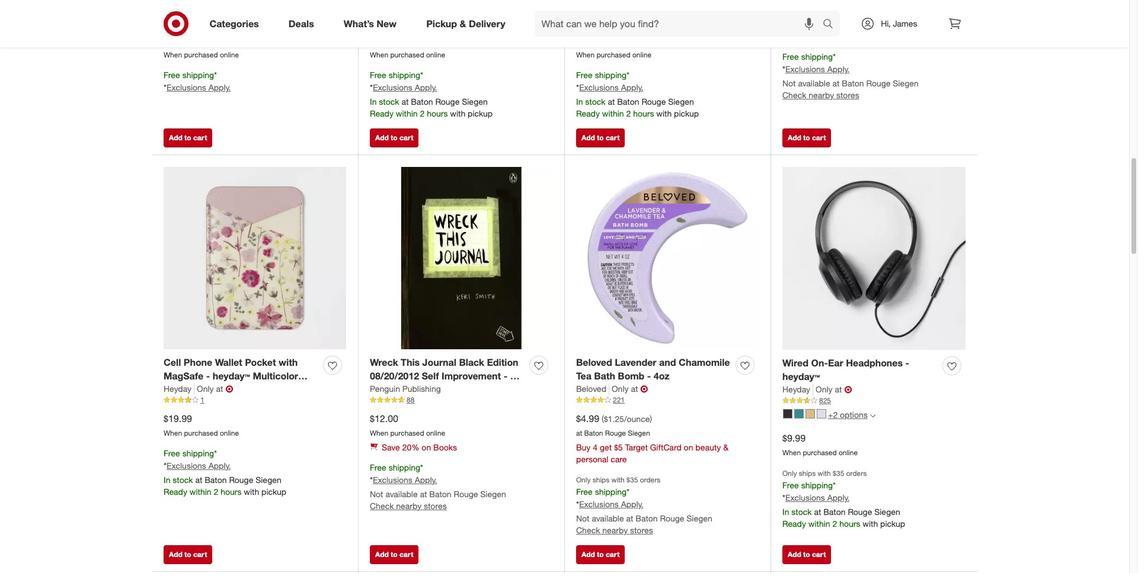 Task type: locate. For each thing, give the bounding box(es) containing it.
online inside $9.99 when purchased online
[[839, 449, 858, 458]]

online down search
[[839, 32, 858, 41]]

1 vertical spatial (
[[602, 415, 604, 425]]

1 horizontal spatial $35
[[833, 469, 844, 478]]

only inside beloved only at ¬
[[612, 384, 629, 394]]

when inside '$12.00 when purchased online'
[[370, 429, 388, 438]]

2 horizontal spatial available
[[798, 78, 830, 88]]

0 horizontal spatial stores
[[424, 501, 447, 511]]

add
[[169, 134, 182, 143], [375, 134, 389, 143], [582, 134, 595, 143], [788, 134, 801, 143], [169, 551, 182, 560], [375, 551, 389, 560], [582, 551, 595, 560], [788, 551, 801, 560]]

1 horizontal spatial heyday
[[783, 385, 810, 395]]

1 horizontal spatial available
[[592, 514, 624, 524]]

on inside '$4.99 ( $1.25 /ounce ) at baton rouge siegen buy 4 get $5 target giftcard on beauty & personal care'
[[684, 443, 693, 453]]

online inside '$12.00 when purchased online'
[[426, 429, 445, 438]]

delivery
[[469, 18, 505, 29]]

when down $69.99
[[576, 51, 595, 59]]

check inside only ships with $35 orders free shipping * * exclusions apply. not available at baton rouge siegen check nearby stores
[[576, 526, 600, 536]]

ear
[[828, 358, 843, 370]]

0 vertical spatial nearby
[[809, 90, 834, 100]]

$35
[[833, 469, 844, 478], [627, 476, 638, 485]]

free shipping * * exclusions apply. not available at baton rouge siegen check nearby stores down books
[[370, 463, 506, 511]]

exclusions down personal
[[579, 500, 619, 510]]

online for $9.99
[[839, 449, 858, 458]]

heyday only at ¬ up 1
[[164, 384, 233, 395]]

apply. down $19.99 when purchased online
[[208, 461, 231, 471]]

magsafe
[[164, 371, 204, 383]]

only
[[197, 384, 214, 394], [612, 384, 629, 394], [816, 385, 833, 395], [783, 469, 797, 478], [576, 476, 591, 485]]

1 beloved from the top
[[576, 357, 612, 369]]

2 vertical spatial available
[[592, 514, 624, 524]]

heyday™ down wired
[[783, 371, 820, 383]]

exclusions down when purchased online
[[373, 82, 412, 92]]

heyday only at ¬ up 825
[[783, 384, 852, 396]]

ships for $9.99
[[799, 469, 816, 478]]

care
[[611, 455, 627, 465]]

free shipping * * exclusions apply. not available at baton rouge siegen check nearby stores for leftmost check nearby stores 'button'
[[370, 463, 506, 511]]

free down $45.00
[[164, 70, 180, 80]]

phone
[[184, 357, 212, 369]]

purchased down $79.99
[[597, 51, 631, 59]]

purchased inside '$12.00 when purchased online'
[[390, 429, 424, 438]]

1 horizontal spatial check
[[576, 526, 600, 536]]

exclusions inside only ships with $35 orders free shipping * * exclusions apply. not available at baton rouge siegen check nearby stores
[[579, 500, 619, 510]]

when inside $39.99 when purchased online
[[783, 32, 801, 41]]

2 horizontal spatial ¬
[[844, 384, 852, 396]]

0 horizontal spatial $35
[[627, 476, 638, 485]]

to
[[184, 134, 191, 143], [391, 134, 398, 143], [597, 134, 604, 143], [803, 134, 810, 143], [184, 551, 191, 560], [391, 551, 398, 560], [597, 551, 604, 560], [803, 551, 810, 560]]

available inside only ships with $35 orders free shipping * * exclusions apply. not available at baton rouge siegen check nearby stores
[[592, 514, 624, 524]]

& right pickup
[[460, 18, 466, 29]]

only ships with $35 orders free shipping * * exclusions apply. not available at baton rouge siegen check nearby stores
[[576, 476, 713, 536]]

shipping down $19.99 when purchased online
[[182, 449, 214, 459]]

categories
[[210, 18, 259, 29]]

- left by on the left bottom
[[504, 371, 508, 383]]

bath
[[594, 371, 615, 383]]

free shipping * * exclusions apply. not available at baton rouge siegen check nearby stores for check nearby stores 'button' to the top
[[783, 52, 919, 100]]

purchased for $39.99
[[803, 32, 837, 41]]

221 link
[[576, 395, 759, 406]]

on-
[[811, 358, 828, 370]]

exclusions apply. button down 20%
[[373, 475, 437, 487]]

when inside $45.00 when purchased online
[[164, 51, 182, 59]]

purchased inside $39.99 when purchased online
[[803, 32, 837, 41]]

free down personal
[[576, 487, 593, 497]]

heyday up blue image
[[783, 385, 810, 395]]

0 vertical spatial &
[[460, 18, 466, 29]]

beloved lavender and chamomile tea bath bomb - 4oz image
[[576, 167, 759, 350], [576, 167, 759, 350]]

orders inside "only ships with $35 orders free shipping * * exclusions apply. in stock at  baton rouge siegen ready within 2 hours with pickup"
[[846, 469, 867, 478]]

1 horizontal spatial orders
[[846, 469, 867, 478]]

¬ down wallet
[[226, 384, 233, 395]]

beloved inside beloved lavender and chamomile tea bath bomb - 4oz
[[576, 357, 612, 369]]

ready for exclusions apply. button underneath the $69.99 - $79.99 when purchased online
[[576, 108, 600, 119]]

0 horizontal spatial (
[[419, 384, 422, 396]]

1 horizontal spatial heyday™
[[783, 371, 820, 383]]

- inside cell phone wallet pocket with magsafe - heyday™ multicolor floral
[[206, 371, 210, 383]]

0 horizontal spatial check
[[370, 501, 394, 511]]

heyday™ inside cell phone wallet pocket with magsafe - heyday™ multicolor floral
[[213, 371, 250, 383]]

&
[[460, 18, 466, 29], [723, 443, 729, 453]]

purchased up 20%
[[390, 429, 424, 438]]

ships for $4.99
[[593, 476, 610, 485]]

ships inside only ships with $35 orders free shipping * * exclusions apply. not available at baton rouge siegen check nearby stores
[[593, 476, 610, 485]]

rouge inside '$4.99 ( $1.25 /ounce ) at baton rouge siegen buy 4 get $5 target giftcard on beauty & personal care'
[[605, 429, 626, 438]]

exclusions down $9.99 when purchased online
[[785, 493, 825, 503]]

0 horizontal spatial orders
[[640, 476, 661, 485]]

$45.00 when purchased online
[[164, 35, 239, 59]]

baton
[[842, 78, 864, 88], [411, 97, 433, 107], [617, 97, 639, 107], [584, 429, 603, 438], [205, 475, 227, 485], [429, 490, 452, 500], [824, 507, 846, 517], [636, 514, 658, 524]]

( right 88
[[419, 384, 422, 396]]

when down $45.00
[[164, 51, 182, 59]]

+2 options button
[[778, 406, 881, 425]]

shipping down $45.00 when purchased online
[[182, 70, 214, 80]]

add to cart button
[[164, 129, 212, 148], [370, 129, 419, 148], [576, 129, 625, 148], [783, 129, 831, 148], [164, 546, 212, 565], [370, 546, 419, 565], [576, 546, 625, 565], [783, 546, 831, 565]]

purchased down $19.99
[[184, 429, 218, 438]]

apply. down $9.99 when purchased online
[[827, 493, 850, 503]]

purchased inside the $69.99 - $79.99 when purchased online
[[597, 51, 631, 59]]

0 vertical spatial beloved
[[576, 357, 612, 369]]

free down $19.99
[[164, 449, 180, 459]]

keri
[[370, 384, 388, 396]]

online for $12.00
[[426, 429, 445, 438]]

shipping down $9.99 when purchased online
[[801, 481, 833, 491]]

purchased down search
[[803, 32, 837, 41]]

2 horizontal spatial check
[[783, 90, 806, 100]]

exclusions apply. button down the $69.99 - $79.99 when purchased online
[[579, 82, 643, 94]]

stores inside only ships with $35 orders free shipping * * exclusions apply. not available at baton rouge siegen check nearby stores
[[630, 526, 653, 536]]

1 horizontal spatial )
[[650, 415, 652, 425]]

2 horizontal spatial stores
[[836, 90, 859, 100]]

) down improvement
[[476, 384, 479, 396]]

siegen inside "only ships with $35 orders free shipping * * exclusions apply. in stock at  baton rouge siegen ready within 2 hours with pickup"
[[875, 507, 900, 517]]

1 horizontal spatial check nearby stores button
[[576, 525, 653, 537]]

search
[[818, 19, 846, 31]]

heyday link down the magsafe
[[164, 384, 194, 395]]

purchased for $9.99
[[803, 449, 837, 458]]

online down '1' link
[[220, 429, 239, 438]]

2 horizontal spatial not
[[783, 78, 796, 88]]

ships inside "only ships with $35 orders free shipping * * exclusions apply. in stock at  baton rouge siegen ready within 2 hours with pickup"
[[799, 469, 816, 478]]

stock inside "only ships with $35 orders free shipping * * exclusions apply. in stock at  baton rouge siegen ready within 2 hours with pickup"
[[792, 507, 812, 517]]

wired on-ear headphones - heyday™ image
[[783, 167, 966, 350], [783, 167, 966, 350]]

free down when purchased online
[[370, 70, 386, 80]]

exclusions down save
[[373, 475, 412, 485]]

2 vertical spatial not
[[576, 514, 590, 524]]

) down 221 link
[[650, 415, 652, 425]]

apply. down care
[[621, 500, 643, 510]]

free down $39.99
[[783, 52, 799, 62]]

when inside $19.99 when purchased online
[[164, 429, 182, 438]]

online
[[839, 32, 858, 41], [220, 51, 239, 59], [426, 51, 445, 59], [632, 51, 652, 59], [220, 429, 239, 438], [426, 429, 445, 438], [839, 449, 858, 458]]

not inside only ships with $35 orders free shipping * * exclusions apply. not available at baton rouge siegen check nearby stores
[[576, 514, 590, 524]]

orders down the target
[[640, 476, 661, 485]]

when down what's new link
[[370, 51, 388, 59]]

pickup & delivery link
[[416, 11, 520, 37]]

4
[[593, 443, 598, 453]]

1 vertical spatial beloved
[[576, 384, 606, 394]]

*
[[833, 52, 836, 62], [783, 64, 785, 74], [214, 70, 217, 80], [420, 70, 423, 80], [627, 70, 630, 80], [164, 82, 167, 92], [370, 82, 373, 92], [576, 82, 579, 92], [214, 449, 217, 459], [164, 461, 167, 471], [420, 463, 423, 473], [370, 475, 373, 485], [833, 481, 836, 491], [627, 487, 630, 497], [783, 493, 785, 503], [576, 500, 579, 510]]

rouge
[[866, 78, 891, 88], [435, 97, 460, 107], [642, 97, 666, 107], [605, 429, 626, 438], [229, 475, 253, 485], [454, 490, 478, 500], [848, 507, 872, 517], [660, 514, 684, 524]]

baton inside only ships with $35 orders free shipping * * exclusions apply. not available at baton rouge siegen check nearby stores
[[636, 514, 658, 524]]

ready
[[370, 108, 394, 119], [576, 108, 600, 119], [164, 487, 187, 497], [783, 519, 806, 529]]

exclusions apply. button
[[785, 63, 850, 75], [167, 82, 231, 94], [373, 82, 437, 94], [579, 82, 643, 94], [167, 460, 231, 472], [373, 475, 437, 487], [785, 493, 850, 504], [579, 499, 643, 511]]

ships
[[799, 469, 816, 478], [593, 476, 610, 485]]

0 vertical spatial available
[[798, 78, 830, 88]]

1 horizontal spatial free shipping * * exclusions apply. not available at baton rouge siegen check nearby stores
[[783, 52, 919, 100]]

apply. inside only ships with $35 orders free shipping * * exclusions apply. not available at baton rouge siegen check nearby stores
[[621, 500, 643, 510]]

only for heyday™
[[816, 385, 833, 395]]

2 vertical spatial check nearby stores button
[[576, 525, 653, 537]]

beloved up the tea on the bottom right
[[576, 357, 612, 369]]

$35 down care
[[627, 476, 638, 485]]

1 horizontal spatial heyday link
[[783, 384, 813, 396]]

pickup & delivery
[[426, 18, 505, 29]]

beloved for beloved lavender and chamomile tea bath bomb - 4oz
[[576, 357, 612, 369]]

(
[[419, 384, 422, 396], [602, 415, 604, 425]]

free shipping * * exclusions apply. in stock at  baton rouge siegen ready within 2 hours with pickup for $69.99
[[576, 70, 699, 119]]

heyday for heyday™
[[783, 385, 810, 395]]

when down $19.99
[[164, 429, 182, 438]]

free
[[783, 52, 799, 62], [164, 70, 180, 80], [370, 70, 386, 80], [576, 70, 593, 80], [164, 449, 180, 459], [370, 463, 386, 473], [783, 481, 799, 491], [576, 487, 593, 497]]

deals link
[[278, 11, 329, 37]]

when for $12.00
[[370, 429, 388, 438]]

- left 4oz
[[647, 371, 651, 383]]

buy
[[576, 443, 591, 453]]

exclusions down $45.00 when purchased online
[[167, 82, 206, 92]]

beloved inside beloved only at ¬
[[576, 384, 606, 394]]

1 vertical spatial not
[[370, 490, 383, 500]]

when down $39.99
[[783, 32, 801, 41]]

purchased for $45.00
[[184, 51, 218, 59]]

baton inside "only ships with $35 orders free shipping * * exclusions apply. in stock at  baton rouge siegen ready within 2 hours with pickup"
[[824, 507, 846, 517]]

free shipping * * exclusions apply. in stock at  baton rouge siegen ready within 2 hours with pickup down $19.99 when purchased online
[[164, 449, 286, 497]]

0 vertical spatial (
[[419, 384, 422, 396]]

journal
[[422, 357, 456, 369]]

with
[[450, 108, 465, 119], [656, 108, 672, 119], [279, 357, 298, 369], [818, 469, 831, 478], [612, 476, 625, 485], [244, 487, 259, 497], [863, 519, 878, 529]]

1 horizontal spatial not
[[576, 514, 590, 524]]

free shipping * * exclusions apply. in stock at  baton rouge siegen ready within 2 hours with pickup down when purchased online
[[370, 70, 493, 119]]

1 horizontal spatial ships
[[799, 469, 816, 478]]

bomb
[[618, 371, 645, 383]]

$35 down $9.99 when purchased online
[[833, 469, 844, 478]]

only up 221
[[612, 384, 629, 394]]

& right "beauty"
[[723, 443, 729, 453]]

not for check nearby stores 'button' to the top
[[783, 78, 796, 88]]

purchased down $9.99
[[803, 449, 837, 458]]

only down personal
[[576, 476, 591, 485]]

- inside the $69.99 - $79.99 when purchased online
[[607, 35, 611, 46]]

ready for exclusions apply. button under $19.99 when purchased online
[[164, 487, 187, 497]]

when down $12.00
[[370, 429, 388, 438]]

$69.99 - $79.99 when purchased online
[[576, 35, 652, 59]]

0 vertical spatial stores
[[836, 90, 859, 100]]

1
[[200, 396, 204, 405]]

2 horizontal spatial free shipping * * exclusions apply. in stock at  baton rouge siegen ready within 2 hours with pickup
[[576, 70, 699, 119]]

orders
[[846, 469, 867, 478], [640, 476, 661, 485]]

0 horizontal spatial heyday
[[164, 384, 192, 394]]

0 vertical spatial free shipping * * exclusions apply. not available at baton rouge siegen check nearby stores
[[783, 52, 919, 100]]

) inside '$4.99 ( $1.25 /ounce ) at baton rouge siegen buy 4 get $5 target giftcard on beauty & personal care'
[[650, 415, 652, 425]]

1 horizontal spatial ¬
[[640, 384, 648, 395]]

1 horizontal spatial nearby
[[602, 526, 628, 536]]

0 horizontal spatial available
[[386, 490, 418, 500]]

multicolor
[[253, 371, 298, 383]]

apply. inside "free shipping * * exclusions apply."
[[208, 82, 231, 92]]

shipping down $39.99 when purchased online
[[801, 52, 833, 62]]

cell phone wallet pocket with magsafe - heyday™ multicolor floral image
[[164, 167, 346, 350], [164, 167, 346, 350]]

nearby for exclusions apply. button under $39.99 when purchased online
[[809, 90, 834, 100]]

nearby for exclusions apply. button underneath 20%
[[396, 501, 422, 511]]

online inside the $69.99 - $79.99 when purchased online
[[632, 51, 652, 59]]

exclusions apply. button down $39.99 when purchased online
[[785, 63, 850, 75]]

¬ down wired on-ear headphones - heyday™
[[844, 384, 852, 396]]

2 vertical spatial stores
[[630, 526, 653, 536]]

nearby
[[809, 90, 834, 100], [396, 501, 422, 511], [602, 526, 628, 536]]

beloved down the tea on the bottom right
[[576, 384, 606, 394]]

free down $9.99
[[783, 481, 799, 491]]

when for $39.99
[[783, 32, 801, 41]]

in inside "only ships with $35 orders free shipping * * exclusions apply. in stock at  baton rouge siegen ready within 2 hours with pickup"
[[783, 507, 789, 517]]

orders down $9.99 when purchased online
[[846, 469, 867, 478]]

2 vertical spatial check
[[576, 526, 600, 536]]

free shipping * * exclusions apply. not available at baton rouge siegen check nearby stores
[[783, 52, 919, 100], [370, 463, 506, 511]]

on right 20%
[[422, 443, 431, 453]]

heyday link up blue image
[[783, 384, 813, 396]]

online for $39.99
[[839, 32, 858, 41]]

2 beloved from the top
[[576, 384, 606, 394]]

ships down $9.99 when purchased online
[[799, 469, 816, 478]]

heyday
[[164, 384, 192, 394], [783, 385, 810, 395]]

- down phone
[[206, 371, 210, 383]]

heyday down the magsafe
[[164, 384, 192, 394]]

orders inside only ships with $35 orders free shipping * * exclusions apply. not available at baton rouge siegen check nearby stores
[[640, 476, 661, 485]]

0 horizontal spatial heyday only at ¬
[[164, 384, 233, 395]]

¬ down the bomb
[[640, 384, 648, 395]]

0 horizontal spatial not
[[370, 490, 383, 500]]

$35 inside "only ships with $35 orders free shipping * * exclusions apply. in stock at  baton rouge siegen ready within 2 hours with pickup"
[[833, 469, 844, 478]]

siegen inside only ships with $35 orders free shipping * * exclusions apply. not available at baton rouge siegen check nearby stores
[[687, 514, 713, 524]]

1 vertical spatial )
[[650, 415, 652, 425]]

improvement
[[442, 371, 501, 383]]

nearby inside only ships with $35 orders free shipping * * exclusions apply. not available at baton rouge siegen check nearby stores
[[602, 526, 628, 536]]

free shipping * * exclusions apply. not available at baton rouge siegen check nearby stores down search button
[[783, 52, 919, 100]]

beloved only at ¬
[[576, 384, 648, 395]]

shipping inside only ships with $35 orders free shipping * * exclusions apply. not available at baton rouge siegen check nearby stores
[[595, 487, 627, 497]]

target
[[625, 443, 648, 453]]

yellow image
[[806, 410, 815, 419]]

( inside '$4.99 ( $1.25 /ounce ) at baton rouge siegen buy 4 get $5 target giftcard on beauty & personal care'
[[602, 415, 604, 425]]

wreck this journal black edition 08/20/2012 self improvement - by keri smith ( paperback ) link
[[370, 357, 525, 396]]

+2
[[828, 410, 838, 420]]

1 vertical spatial stores
[[424, 501, 447, 511]]

at inside only ships with $35 orders free shipping * * exclusions apply. not available at baton rouge siegen check nearby stores
[[626, 514, 633, 524]]

$35 inside only ships with $35 orders free shipping * * exclusions apply. not available at baton rouge siegen check nearby stores
[[627, 476, 638, 485]]

only up 825
[[816, 385, 833, 395]]

0 vertical spatial check nearby stores button
[[783, 89, 859, 101]]

purchased inside $9.99 when purchased online
[[803, 449, 837, 458]]

2 on from the left
[[684, 443, 693, 453]]

check for check nearby stores 'button' to the top
[[783, 90, 806, 100]]

1 vertical spatial &
[[723, 443, 729, 453]]

within inside "only ships with $35 orders free shipping * * exclusions apply. in stock at  baton rouge siegen ready within 2 hours with pickup"
[[808, 519, 830, 529]]

0 horizontal spatial nearby
[[396, 501, 422, 511]]

books
[[433, 443, 457, 453]]

wreck
[[370, 357, 398, 369]]

only down $9.99
[[783, 469, 797, 478]]

only inside "only ships with $35 orders free shipping * * exclusions apply. in stock at  baton rouge siegen ready within 2 hours with pickup"
[[783, 469, 797, 478]]

online down $79.99
[[632, 51, 652, 59]]

1 horizontal spatial (
[[602, 415, 604, 425]]

& inside '$4.99 ( $1.25 /ounce ) at baton rouge siegen buy 4 get $5 target giftcard on beauty & personal care'
[[723, 443, 729, 453]]

heyday™ inside wired on-ear headphones - heyday™
[[783, 371, 820, 383]]

at inside '$4.99 ( $1.25 /ounce ) at baton rouge siegen buy 4 get $5 target giftcard on beauty & personal care'
[[576, 429, 582, 438]]

in
[[370, 97, 377, 107], [576, 97, 583, 107], [164, 475, 170, 485], [783, 507, 789, 517]]

- inside wired on-ear headphones - heyday™
[[906, 358, 909, 370]]

cell phone wallet pocket with magsafe - heyday™ multicolor floral link
[[164, 357, 318, 396]]

2 horizontal spatial check nearby stores button
[[783, 89, 859, 101]]

exclusions inside "only ships with $35 orders free shipping * * exclusions apply. in stock at  baton rouge siegen ready within 2 hours with pickup"
[[785, 493, 825, 503]]

$79.99
[[614, 35, 642, 46]]

1 horizontal spatial &
[[723, 443, 729, 453]]

online down +2 options
[[839, 449, 858, 458]]

1 on from the left
[[422, 443, 431, 453]]

1 vertical spatial check
[[370, 501, 394, 511]]

heyday only at ¬ for magsafe
[[164, 384, 233, 395]]

siegen inside '$4.99 ( $1.25 /ounce ) at baton rouge siegen buy 4 get $5 target giftcard on beauty & personal care'
[[628, 429, 650, 438]]

0 horizontal spatial heyday link
[[164, 384, 194, 395]]

heyday only at ¬ for heyday™
[[783, 384, 852, 396]]

1 vertical spatial available
[[386, 490, 418, 500]]

when inside $9.99 when purchased online
[[783, 449, 801, 458]]

/ounce
[[624, 415, 650, 425]]

at inside "only ships with $35 orders free shipping * * exclusions apply. in stock at  baton rouge siegen ready within 2 hours with pickup"
[[814, 507, 821, 517]]

headphones
[[846, 358, 903, 370]]

stores
[[836, 90, 859, 100], [424, 501, 447, 511], [630, 526, 653, 536]]

$1.25
[[604, 415, 624, 425]]

only up 1
[[197, 384, 214, 394]]

0 horizontal spatial on
[[422, 443, 431, 453]]

exclusions apply. button down $9.99 when purchased online
[[785, 493, 850, 504]]

1 vertical spatial free shipping * * exclusions apply. not available at baton rouge siegen check nearby stores
[[370, 463, 506, 511]]

0 vertical spatial check
[[783, 90, 806, 100]]

0 horizontal spatial free shipping * * exclusions apply. not available at baton rouge siegen check nearby stores
[[370, 463, 506, 511]]

¬
[[226, 384, 233, 395], [640, 384, 648, 395], [844, 384, 852, 396]]

purchased inside $45.00 when purchased online
[[184, 51, 218, 59]]

- right $69.99
[[607, 35, 611, 46]]

hours for exclusions apply. button underneath the $69.99 - $79.99 when purchased online
[[633, 108, 654, 119]]

heyday™ down wallet
[[213, 371, 250, 383]]

0 horizontal spatial heyday™
[[213, 371, 250, 383]]

purchased
[[803, 32, 837, 41], [184, 51, 218, 59], [390, 51, 424, 59], [597, 51, 631, 59], [184, 429, 218, 438], [390, 429, 424, 438], [803, 449, 837, 458]]

online down pickup
[[426, 51, 445, 59]]

$45.00
[[164, 35, 192, 46]]

rouge inside "only ships with $35 orders free shipping * * exclusions apply. in stock at  baton rouge siegen ready within 2 hours with pickup"
[[848, 507, 872, 517]]

- right the headphones
[[906, 358, 909, 370]]

apply. down when purchased online
[[415, 82, 437, 92]]

1 vertical spatial nearby
[[396, 501, 422, 511]]

online inside $39.99 when purchased online
[[839, 32, 858, 41]]

online inside $45.00 when purchased online
[[220, 51, 239, 59]]

exclusions
[[785, 64, 825, 74], [167, 82, 206, 92], [373, 82, 412, 92], [579, 82, 619, 92], [167, 461, 206, 471], [373, 475, 412, 485], [785, 493, 825, 503], [579, 500, 619, 510]]

1 horizontal spatial on
[[684, 443, 693, 453]]

0 horizontal spatial )
[[476, 384, 479, 396]]

available for exclusions apply. button under $39.99 when purchased online
[[798, 78, 830, 88]]

2 horizontal spatial nearby
[[809, 90, 834, 100]]

0 vertical spatial )
[[476, 384, 479, 396]]

-
[[607, 35, 611, 46], [906, 358, 909, 370], [206, 371, 210, 383], [504, 371, 508, 383], [647, 371, 651, 383]]

1 horizontal spatial stores
[[630, 526, 653, 536]]

online inside $19.99 when purchased online
[[220, 429, 239, 438]]

online up books
[[426, 429, 445, 438]]

add to cart
[[169, 134, 207, 143], [375, 134, 413, 143], [582, 134, 620, 143], [788, 134, 826, 143], [169, 551, 207, 560], [375, 551, 413, 560], [582, 551, 620, 560], [788, 551, 826, 560]]

purchased up "free shipping * * exclusions apply."
[[184, 51, 218, 59]]

hours for exclusions apply. button under when purchased online
[[427, 108, 448, 119]]

free shipping * * exclusions apply.
[[164, 70, 231, 92]]

$5
[[614, 443, 623, 453]]

0 horizontal spatial ¬
[[226, 384, 233, 395]]

apply.
[[827, 64, 850, 74], [208, 82, 231, 92], [415, 82, 437, 92], [621, 82, 643, 92], [208, 461, 231, 471], [415, 475, 437, 485], [827, 493, 850, 503], [621, 500, 643, 510]]

publishing
[[402, 384, 441, 394]]

heyday for magsafe
[[164, 384, 192, 394]]

ships down personal
[[593, 476, 610, 485]]

1 horizontal spatial heyday only at ¬
[[783, 384, 852, 396]]

free shipping * * exclusions apply. in stock at  baton rouge siegen ready within 2 hours with pickup down the $69.99 - $79.99 when purchased online
[[576, 70, 699, 119]]

giftcard
[[650, 443, 682, 453]]

free inside "only ships with $35 orders free shipping * * exclusions apply. in stock at  baton rouge siegen ready within 2 hours with pickup"
[[783, 481, 799, 491]]

0 horizontal spatial ships
[[593, 476, 610, 485]]

apply. down $45.00 when purchased online
[[208, 82, 231, 92]]

pickup
[[426, 18, 457, 29]]

0 vertical spatial not
[[783, 78, 796, 88]]

heyday link
[[164, 384, 194, 395], [783, 384, 813, 396]]

shipping down care
[[595, 487, 627, 497]]

0 horizontal spatial free shipping * * exclusions apply. in stock at  baton rouge siegen ready within 2 hours with pickup
[[164, 449, 286, 497]]

1 vertical spatial check nearby stores button
[[370, 501, 447, 513]]

shipping inside "only ships with $35 orders free shipping * * exclusions apply. in stock at  baton rouge siegen ready within 2 hours with pickup"
[[801, 481, 833, 491]]

purchased inside $19.99 when purchased online
[[184, 429, 218, 438]]

2 vertical spatial nearby
[[602, 526, 628, 536]]

when down $9.99
[[783, 449, 801, 458]]

on left "beauty"
[[684, 443, 693, 453]]



Task type: describe. For each thing, give the bounding box(es) containing it.
free inside "free shipping * * exclusions apply."
[[164, 70, 180, 80]]

rouge inside only ships with $35 orders free shipping * * exclusions apply. not available at baton rouge siegen check nearby stores
[[660, 514, 684, 524]]

$69.99
[[576, 35, 605, 46]]

what's new link
[[334, 11, 412, 37]]

smith
[[391, 384, 417, 396]]

- inside beloved lavender and chamomile tea bath bomb - 4oz
[[647, 371, 651, 383]]

save
[[382, 443, 400, 453]]

08/20/2012
[[370, 371, 419, 383]]

get
[[600, 443, 612, 453]]

apply. down the $69.99 - $79.99 when purchased online
[[621, 82, 643, 92]]

penguin
[[370, 384, 400, 394]]

stores for check nearby stores 'button' to the top
[[836, 90, 859, 100]]

shipping inside "free shipping * * exclusions apply."
[[182, 70, 214, 80]]

self
[[422, 371, 439, 383]]

soft purple image
[[817, 410, 826, 419]]

( inside wreck this journal black edition 08/20/2012 self improvement - by keri smith ( paperback )
[[419, 384, 422, 396]]

not for leftmost check nearby stores 'button'
[[370, 490, 383, 500]]

beloved lavender and chamomile tea bath bomb - 4oz
[[576, 357, 730, 383]]

shipping down when purchased online
[[389, 70, 420, 80]]

by
[[510, 371, 522, 383]]

only for magsafe
[[197, 384, 214, 394]]

221
[[613, 396, 625, 405]]

$9.99
[[783, 433, 806, 445]]

exclusions down the $69.99 - $79.99 when purchased online
[[579, 82, 619, 92]]

heyday link for cell phone wallet pocket with magsafe - heyday™ multicolor floral
[[164, 384, 194, 395]]

chamomile
[[679, 357, 730, 369]]

1 link
[[164, 395, 346, 406]]

¬ for heyday™
[[226, 384, 233, 395]]

apply. inside "only ships with $35 orders free shipping * * exclusions apply. in stock at  baton rouge siegen ready within 2 hours with pickup"
[[827, 493, 850, 503]]

wired on-ear headphones - heyday™
[[783, 358, 909, 383]]

tea
[[576, 371, 592, 383]]

all colors + 2 more colors image
[[870, 414, 875, 419]]

when purchased online
[[370, 51, 445, 59]]

2 inside "only ships with $35 orders free shipping * * exclusions apply. in stock at  baton rouge siegen ready within 2 hours with pickup"
[[833, 519, 837, 529]]

james
[[893, 18, 917, 28]]

cell
[[164, 357, 181, 369]]

orders for $9.99
[[846, 469, 867, 478]]

exclusions apply. button down when purchased online
[[373, 82, 437, 94]]

4oz
[[654, 371, 670, 383]]

floral
[[164, 384, 189, 396]]

$19.99
[[164, 413, 192, 425]]

wreck this journal black edition 08/20/2012 self improvement - by keri smith ( paperback ) image
[[370, 167, 553, 350]]

free shipping * * exclusions apply. in stock at  baton rouge siegen ready within 2 hours with pickup for $19.99
[[164, 449, 286, 497]]

wired on-ear headphones - heyday™ link
[[783, 357, 938, 384]]

$35 for $9.99
[[833, 469, 844, 478]]

1 horizontal spatial free shipping * * exclusions apply. in stock at  baton rouge siegen ready within 2 hours with pickup
[[370, 70, 493, 119]]

personal
[[576, 455, 608, 465]]

all colors + 2 more colors element
[[870, 412, 875, 419]]

88 link
[[370, 395, 553, 406]]

exclusions apply. button down $19.99 when purchased online
[[167, 460, 231, 472]]

wired
[[783, 358, 809, 370]]

beloved link
[[576, 384, 609, 395]]

only for bath
[[612, 384, 629, 394]]

825
[[819, 397, 831, 406]]

beloved lavender and chamomile tea bath bomb - 4oz link
[[576, 357, 731, 384]]

when for $19.99
[[164, 429, 182, 438]]

options
[[840, 410, 868, 420]]

hours for exclusions apply. button under $19.99 when purchased online
[[221, 487, 242, 497]]

- inside wreck this journal black edition 08/20/2012 self improvement - by keri smith ( paperback )
[[504, 371, 508, 383]]

$4.99 ( $1.25 /ounce ) at baton rouge siegen buy 4 get $5 target giftcard on beauty & personal care
[[576, 413, 729, 465]]

penguin publishing
[[370, 384, 441, 394]]

88
[[407, 396, 415, 405]]

$39.99 when purchased online
[[783, 16, 858, 41]]

what's new
[[344, 18, 397, 29]]

when for $45.00
[[164, 51, 182, 59]]

0 horizontal spatial check nearby stores button
[[370, 501, 447, 513]]

edition
[[487, 357, 518, 369]]

exclusions inside "free shipping * * exclusions apply."
[[167, 82, 206, 92]]

free down save
[[370, 463, 386, 473]]

what's
[[344, 18, 374, 29]]

exclusions down $19.99 when purchased online
[[167, 461, 206, 471]]

and
[[659, 357, 676, 369]]

available for exclusions apply. button underneath 20%
[[386, 490, 418, 500]]

pickup inside "only ships with $35 orders free shipping * * exclusions apply. in stock at  baton rouge siegen ready within 2 hours with pickup"
[[880, 519, 905, 529]]

apply. down $39.99 when purchased online
[[827, 64, 850, 74]]

beloved for beloved only at ¬
[[576, 384, 606, 394]]

black image
[[783, 410, 793, 419]]

$12.00 when purchased online
[[370, 413, 445, 438]]

when for $9.99
[[783, 449, 801, 458]]

with inside cell phone wallet pocket with magsafe - heyday™ multicolor floral
[[279, 357, 298, 369]]

when inside the $69.99 - $79.99 when purchased online
[[576, 51, 595, 59]]

online for $19.99
[[220, 429, 239, 438]]

$35 for $4.99
[[627, 476, 638, 485]]

lavender
[[615, 357, 657, 369]]

paperback
[[425, 384, 474, 396]]

free down $69.99
[[576, 70, 593, 80]]

pocket
[[245, 357, 276, 369]]

with inside only ships with $35 orders free shipping * * exclusions apply. not available at baton rouge siegen check nearby stores
[[612, 476, 625, 485]]

at inside beloved only at ¬
[[631, 384, 638, 394]]

$9.99 when purchased online
[[783, 433, 858, 458]]

shipping down the $69.99 - $79.99 when purchased online
[[595, 70, 627, 80]]

cell phone wallet pocket with magsafe - heyday™ multicolor floral
[[164, 357, 298, 396]]

825 link
[[783, 396, 966, 406]]

purchased for $12.00
[[390, 429, 424, 438]]

orders for $4.99
[[640, 476, 661, 485]]

¬ for -
[[640, 384, 648, 395]]

exclusions down $39.99 when purchased online
[[785, 64, 825, 74]]

stores for leftmost check nearby stores 'button'
[[424, 501, 447, 511]]

this
[[401, 357, 420, 369]]

only ships with $35 orders free shipping * * exclusions apply. in stock at  baton rouge siegen ready within 2 hours with pickup
[[783, 469, 905, 529]]

hi,
[[881, 18, 891, 28]]

penguin publishing link
[[370, 384, 441, 395]]

$39.99
[[783, 16, 811, 28]]

exclusions apply. button down $45.00 when purchased online
[[167, 82, 231, 94]]

new
[[377, 18, 397, 29]]

0 horizontal spatial &
[[460, 18, 466, 29]]

ready inside "only ships with $35 orders free shipping * * exclusions apply. in stock at  baton rouge siegen ready within 2 hours with pickup"
[[783, 519, 806, 529]]

beauty
[[696, 443, 721, 453]]

purchased for $19.99
[[184, 429, 218, 438]]

baton inside '$4.99 ( $1.25 /ounce ) at baton rouge siegen buy 4 get $5 target giftcard on beauty & personal care'
[[584, 429, 603, 438]]

free inside only ships with $35 orders free shipping * * exclusions apply. not available at baton rouge siegen check nearby stores
[[576, 487, 593, 497]]

What can we help you find? suggestions appear below search field
[[534, 11, 826, 37]]

black
[[459, 357, 484, 369]]

online for $45.00
[[220, 51, 239, 59]]

20%
[[402, 443, 419, 453]]

apply. down save 20% on books
[[415, 475, 437, 485]]

) inside wreck this journal black edition 08/20/2012 self improvement - by keri smith ( paperback )
[[476, 384, 479, 396]]

ready for exclusions apply. button under when purchased online
[[370, 108, 394, 119]]

deals
[[289, 18, 314, 29]]

hi, james
[[881, 18, 917, 28]]

save 20% on books
[[382, 443, 457, 453]]

hours inside "only ships with $35 orders free shipping * * exclusions apply. in stock at  baton rouge siegen ready within 2 hours with pickup"
[[840, 519, 860, 529]]

heyday link for wired on-ear headphones - heyday™
[[783, 384, 813, 396]]

blue image
[[794, 410, 804, 419]]

wallet
[[215, 357, 242, 369]]

$4.99
[[576, 413, 599, 425]]

purchased down new
[[390, 51, 424, 59]]

$12.00
[[370, 413, 398, 425]]

only inside only ships with $35 orders free shipping * * exclusions apply. not available at baton rouge siegen check nearby stores
[[576, 476, 591, 485]]

wreck this journal black edition 08/20/2012 self improvement - by keri smith ( paperback )
[[370, 357, 522, 396]]

shipping down 20%
[[389, 463, 420, 473]]

search button
[[818, 11, 846, 39]]

+2 options
[[828, 410, 868, 420]]

exclusions apply. button down care
[[579, 499, 643, 511]]

check for leftmost check nearby stores 'button'
[[370, 501, 394, 511]]



Task type: vqa. For each thing, say whether or not it's contained in the screenshot.
left the Heyday Only at ¬
yes



